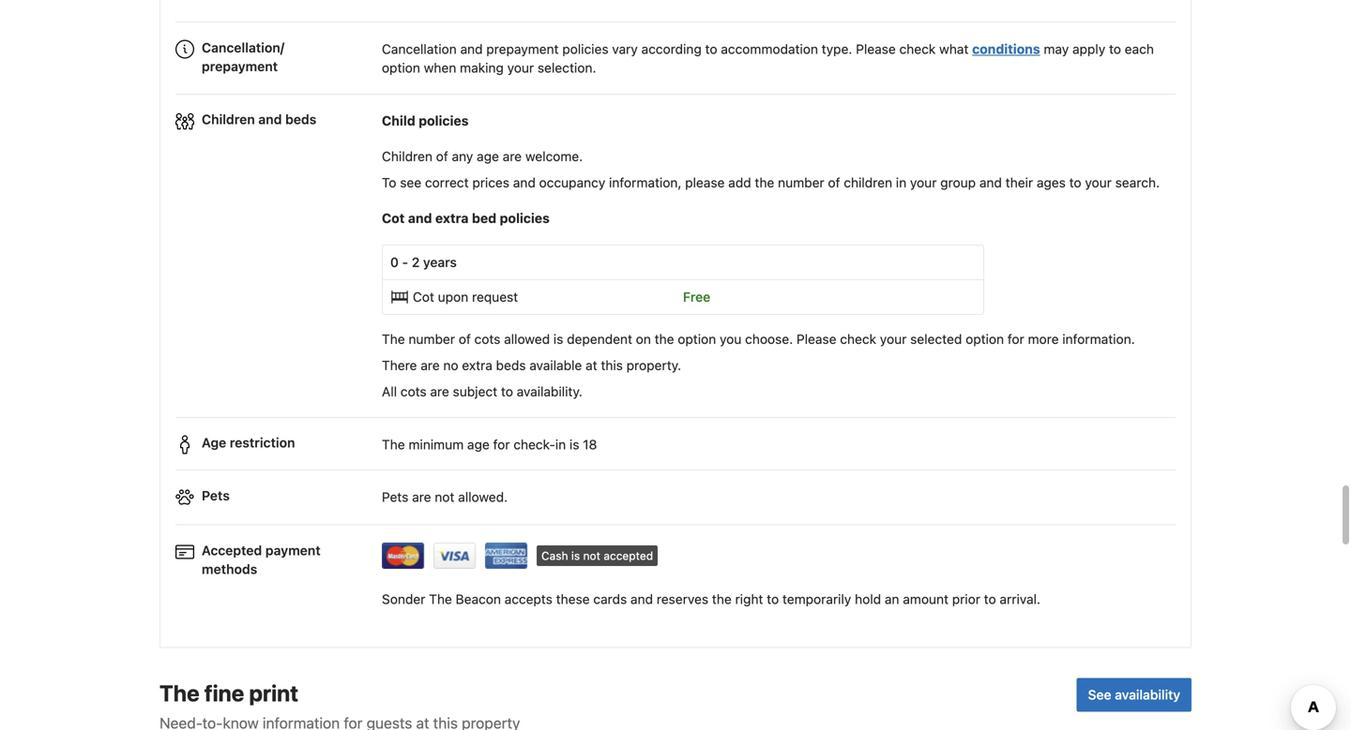 Task type: vqa. For each thing, say whether or not it's contained in the screenshot.
0
yes



Task type: locate. For each thing, give the bounding box(es) containing it.
cot left upon
[[413, 290, 434, 305]]

age right any
[[477, 149, 499, 164]]

for left check-
[[493, 437, 510, 453]]

please right the choose. on the top right of page
[[797, 332, 837, 347]]

0 horizontal spatial number
[[409, 332, 455, 347]]

the
[[382, 332, 405, 347], [382, 437, 405, 453], [429, 592, 452, 607], [160, 681, 200, 707]]

1 horizontal spatial prepayment
[[486, 41, 559, 57]]

cards
[[593, 592, 627, 607]]

0 vertical spatial cot
[[382, 211, 405, 226]]

check left the what
[[899, 41, 936, 57]]

choose.
[[745, 332, 793, 347]]

2 vertical spatial is
[[571, 550, 580, 563]]

1 vertical spatial prepayment
[[202, 59, 278, 74]]

not for is
[[583, 550, 601, 563]]

your
[[507, 60, 534, 75], [910, 175, 937, 191], [1085, 175, 1112, 191], [880, 332, 907, 347]]

the left minimum
[[382, 437, 405, 453]]

prices
[[472, 175, 510, 191]]

the for the minimum age for check-in is 18
[[382, 437, 405, 453]]

your right making
[[507, 60, 534, 75]]

1 vertical spatial cot
[[413, 290, 434, 305]]

all
[[382, 384, 397, 400]]

pets down age
[[202, 488, 230, 504]]

sonder
[[382, 592, 425, 607]]

cancellation/
[[202, 40, 284, 55]]

cancellation and prepayment policies vary according to accommodation type. please check what conditions
[[382, 41, 1040, 57]]

are down the 'no'
[[430, 384, 449, 400]]

extra left bed on the top of the page
[[435, 211, 469, 226]]

the up there on the left
[[382, 332, 405, 347]]

amount
[[903, 592, 949, 607]]

0 vertical spatial of
[[436, 149, 448, 164]]

1 vertical spatial age
[[467, 437, 490, 453]]

cot for cot and extra bed policies
[[382, 211, 405, 226]]

subject
[[453, 384, 497, 400]]

the number of cots allowed is dependent on the option you choose. please check your selected option for more information.
[[382, 332, 1135, 347]]

request
[[472, 290, 518, 305]]

is right cash
[[571, 550, 580, 563]]

0 horizontal spatial in
[[555, 437, 566, 453]]

what
[[939, 41, 969, 57]]

upon
[[438, 290, 468, 305]]

1 vertical spatial cots
[[401, 384, 427, 400]]

the left right
[[712, 592, 732, 607]]

your left search. at right top
[[1085, 175, 1112, 191]]

0 horizontal spatial cot
[[382, 211, 405, 226]]

group
[[940, 175, 976, 191]]

1 vertical spatial not
[[583, 550, 601, 563]]

availability
[[1115, 688, 1180, 703]]

policies up selection.
[[562, 41, 609, 57]]

cots right all
[[401, 384, 427, 400]]

2 horizontal spatial of
[[828, 175, 840, 191]]

1 horizontal spatial the
[[712, 592, 732, 607]]

extra
[[435, 211, 469, 226], [462, 358, 492, 374]]

information.
[[1062, 332, 1135, 347]]

for left more
[[1008, 332, 1024, 347]]

temporarily
[[783, 592, 851, 607]]

age
[[202, 436, 226, 451]]

of down cot upon request
[[459, 332, 471, 347]]

see availability button
[[1077, 679, 1192, 713]]

the right on on the top
[[655, 332, 674, 347]]

1 horizontal spatial beds
[[496, 358, 526, 374]]

the right add
[[755, 175, 774, 191]]

0 vertical spatial the
[[755, 175, 774, 191]]

conditions link
[[972, 41, 1040, 57]]

option down "cancellation"
[[382, 60, 420, 75]]

cots left allowed
[[474, 332, 501, 347]]

1 vertical spatial check
[[840, 332, 876, 347]]

number up the 'no'
[[409, 332, 455, 347]]

are down minimum
[[412, 490, 431, 505]]

0 horizontal spatial beds
[[285, 112, 316, 127]]

is up available
[[554, 332, 563, 347]]

cot for cot upon request
[[413, 290, 434, 305]]

1 vertical spatial policies
[[419, 113, 469, 129]]

selection.
[[538, 60, 596, 75]]

are
[[503, 149, 522, 164], [421, 358, 440, 374], [430, 384, 449, 400], [412, 490, 431, 505]]

to
[[705, 41, 717, 57], [1109, 41, 1121, 57], [1069, 175, 1082, 191], [501, 384, 513, 400], [767, 592, 779, 607], [984, 592, 996, 607]]

2 horizontal spatial policies
[[562, 41, 609, 57]]

1 horizontal spatial in
[[896, 175, 907, 191]]

2 vertical spatial policies
[[500, 211, 550, 226]]

accepted
[[202, 543, 262, 559]]

1 vertical spatial number
[[409, 332, 455, 347]]

1 horizontal spatial check
[[899, 41, 936, 57]]

the minimum age for check-in is 18
[[382, 437, 597, 453]]

print
[[249, 681, 298, 707]]

the
[[755, 175, 774, 191], [655, 332, 674, 347], [712, 592, 732, 607]]

the left fine
[[160, 681, 200, 707]]

1 horizontal spatial not
[[583, 550, 601, 563]]

child policies
[[382, 113, 469, 129]]

cot down to
[[382, 211, 405, 226]]

pets
[[202, 488, 230, 504], [382, 490, 409, 505]]

children down the cancellation/ prepayment
[[202, 112, 255, 127]]

option right selected
[[966, 332, 1004, 347]]

policies
[[562, 41, 609, 57], [419, 113, 469, 129], [500, 211, 550, 226]]

1 horizontal spatial number
[[778, 175, 825, 191]]

add
[[728, 175, 751, 191]]

in
[[896, 175, 907, 191], [555, 437, 566, 453]]

option inside the 'may apply to each option when making your selection.'
[[382, 60, 420, 75]]

in right children
[[896, 175, 907, 191]]

1 vertical spatial for
[[493, 437, 510, 453]]

1 horizontal spatial cot
[[413, 290, 434, 305]]

may
[[1044, 41, 1069, 57]]

not left "accepted"
[[583, 550, 601, 563]]

accepted payment methods and conditions element
[[175, 534, 1176, 576]]

children
[[202, 112, 255, 127], [382, 149, 433, 164]]

0 horizontal spatial for
[[493, 437, 510, 453]]

arrival.
[[1000, 592, 1041, 607]]

1 horizontal spatial for
[[1008, 332, 1024, 347]]

0 horizontal spatial not
[[435, 490, 455, 505]]

and right cards
[[631, 592, 653, 607]]

to right right
[[767, 592, 779, 607]]

children
[[844, 175, 892, 191]]

of
[[436, 149, 448, 164], [828, 175, 840, 191], [459, 332, 471, 347]]

0 horizontal spatial policies
[[419, 113, 469, 129]]

accepted payment methods
[[202, 543, 321, 577]]

children for children and beds
[[202, 112, 255, 127]]

at
[[586, 358, 597, 374]]

option left you at the top right
[[678, 332, 716, 347]]

0 horizontal spatial please
[[797, 332, 837, 347]]

0 vertical spatial number
[[778, 175, 825, 191]]

0 horizontal spatial option
[[382, 60, 420, 75]]

0 vertical spatial extra
[[435, 211, 469, 226]]

1 vertical spatial is
[[570, 437, 579, 453]]

the for option
[[655, 332, 674, 347]]

prepayment down cancellation/
[[202, 59, 278, 74]]

2 horizontal spatial the
[[755, 175, 774, 191]]

option
[[382, 60, 420, 75], [678, 332, 716, 347], [966, 332, 1004, 347]]

minimum
[[409, 437, 464, 453]]

right
[[735, 592, 763, 607]]

1 vertical spatial children
[[382, 149, 433, 164]]

1 horizontal spatial please
[[856, 41, 896, 57]]

pets for pets are not allowed.
[[382, 490, 409, 505]]

0 vertical spatial cots
[[474, 332, 501, 347]]

0 vertical spatial not
[[435, 490, 455, 505]]

welcome.
[[525, 149, 583, 164]]

2 vertical spatial the
[[712, 592, 732, 607]]

in left "18"
[[555, 437, 566, 453]]

extra right the 'no'
[[462, 358, 492, 374]]

0 horizontal spatial prepayment
[[202, 59, 278, 74]]

1 vertical spatial the
[[655, 332, 674, 347]]

are up the 'prices'
[[503, 149, 522, 164]]

the right sonder
[[429, 592, 452, 607]]

pets up mastercard icon on the left bottom
[[382, 490, 409, 505]]

children and beds
[[202, 112, 316, 127]]

children up see at the top
[[382, 149, 433, 164]]

0 vertical spatial is
[[554, 332, 563, 347]]

age right minimum
[[467, 437, 490, 453]]

is left "18"
[[570, 437, 579, 453]]

0 vertical spatial beds
[[285, 112, 316, 127]]

policies up any
[[419, 113, 469, 129]]

cot and extra bed policies
[[382, 211, 550, 226]]

0 vertical spatial prepayment
[[486, 41, 559, 57]]

number right add
[[778, 175, 825, 191]]

all cots are subject to availability.
[[382, 384, 583, 400]]

when
[[424, 60, 456, 75]]

according
[[641, 41, 702, 57]]

2 vertical spatial of
[[459, 332, 471, 347]]

0 vertical spatial please
[[856, 41, 896, 57]]

1 vertical spatial of
[[828, 175, 840, 191]]

the for the fine print
[[160, 681, 200, 707]]

1 vertical spatial please
[[797, 332, 837, 347]]

0 horizontal spatial pets
[[202, 488, 230, 504]]

is
[[554, 332, 563, 347], [570, 437, 579, 453], [571, 550, 580, 563]]

accommodation
[[721, 41, 818, 57]]

to right prior
[[984, 592, 996, 607]]

any
[[452, 149, 473, 164]]

0 horizontal spatial children
[[202, 112, 255, 127]]

policies right bed on the top of the page
[[500, 211, 550, 226]]

of left children
[[828, 175, 840, 191]]

0 horizontal spatial the
[[655, 332, 674, 347]]

not left allowed.
[[435, 490, 455, 505]]

to right 'according'
[[705, 41, 717, 57]]

number
[[778, 175, 825, 191], [409, 332, 455, 347]]

1 horizontal spatial children
[[382, 149, 433, 164]]

the for the number of cots allowed is dependent on the option you choose. please check your selected option for more information.
[[382, 332, 405, 347]]

child
[[382, 113, 415, 129]]

1 vertical spatial in
[[555, 437, 566, 453]]

prepayment up making
[[486, 41, 559, 57]]

is inside accepted payment methods and conditions 'element'
[[571, 550, 580, 563]]

american express image
[[485, 543, 528, 569]]

information,
[[609, 175, 682, 191]]

to
[[382, 175, 396, 191]]

0 vertical spatial children
[[202, 112, 255, 127]]

1 horizontal spatial pets
[[382, 490, 409, 505]]

check left selected
[[840, 332, 876, 347]]

not inside accepted payment methods and conditions 'element'
[[583, 550, 601, 563]]

and down see at the top
[[408, 211, 432, 226]]

0 vertical spatial in
[[896, 175, 907, 191]]

please right type.
[[856, 41, 896, 57]]

0 vertical spatial for
[[1008, 332, 1024, 347]]

restriction
[[230, 436, 295, 451]]

to left each
[[1109, 41, 1121, 57]]

of left any
[[436, 149, 448, 164]]



Task type: describe. For each thing, give the bounding box(es) containing it.
and down the cancellation/ prepayment
[[258, 112, 282, 127]]

0 - 2 years
[[390, 255, 457, 270]]

cancellation/ prepayment
[[202, 40, 284, 74]]

1 vertical spatial beds
[[496, 358, 526, 374]]

dependent
[[567, 332, 632, 347]]

cash is not accepted
[[541, 550, 653, 563]]

you
[[720, 332, 742, 347]]

fine
[[204, 681, 244, 707]]

apply
[[1073, 41, 1106, 57]]

their
[[1006, 175, 1033, 191]]

allowed.
[[458, 490, 508, 505]]

pets are not allowed.
[[382, 490, 508, 505]]

see availability
[[1088, 688, 1180, 703]]

correct
[[425, 175, 469, 191]]

conditions
[[972, 41, 1040, 57]]

your left the group at top right
[[910, 175, 937, 191]]

ages
[[1037, 175, 1066, 191]]

vary
[[612, 41, 638, 57]]

there
[[382, 358, 417, 374]]

prior
[[952, 592, 981, 607]]

the for right
[[712, 592, 732, 607]]

there are no extra beds available at this property.
[[382, 358, 681, 374]]

accepts
[[505, 592, 553, 607]]

1 horizontal spatial policies
[[500, 211, 550, 226]]

to see correct prices and occupancy information, please add the number of children in your group and their ages to your search.
[[382, 175, 1160, 191]]

years
[[423, 255, 457, 270]]

cot upon request
[[413, 290, 518, 305]]

bed
[[472, 211, 497, 226]]

more
[[1028, 332, 1059, 347]]

and right the 'prices'
[[513, 175, 536, 191]]

an
[[885, 592, 899, 607]]

0 vertical spatial age
[[477, 149, 499, 164]]

your left selected
[[880, 332, 907, 347]]

property.
[[627, 358, 681, 374]]

type.
[[822, 41, 852, 57]]

availability.
[[517, 384, 583, 400]]

children of any age are welcome.
[[382, 149, 583, 164]]

18
[[583, 437, 597, 453]]

these
[[556, 592, 590, 607]]

-
[[402, 255, 408, 270]]

and left their
[[980, 175, 1002, 191]]

0 vertical spatial check
[[899, 41, 936, 57]]

1 horizontal spatial of
[[459, 332, 471, 347]]

allowed
[[504, 332, 550, 347]]

reserves
[[657, 592, 709, 607]]

2
[[412, 255, 420, 270]]

mastercard image
[[382, 543, 425, 569]]

free
[[683, 290, 711, 305]]

sonder the beacon accepts these cards and reserves the right to temporarily hold an amount prior to arrival.
[[382, 592, 1041, 607]]

your inside the 'may apply to each option when making your selection.'
[[507, 60, 534, 75]]

payment
[[265, 543, 321, 559]]

selected
[[910, 332, 962, 347]]

to right ages at the top right
[[1069, 175, 1082, 191]]

age restriction
[[202, 436, 295, 451]]

2 horizontal spatial option
[[966, 332, 1004, 347]]

to right subject
[[501, 384, 513, 400]]

1 horizontal spatial option
[[678, 332, 716, 347]]

may apply to each option when making your selection.
[[382, 41, 1154, 75]]

available
[[530, 358, 582, 374]]

see
[[1088, 688, 1112, 703]]

on
[[636, 332, 651, 347]]

pets for pets
[[202, 488, 230, 504]]

search.
[[1115, 175, 1160, 191]]

cash
[[541, 550, 568, 563]]

0 horizontal spatial check
[[840, 332, 876, 347]]

cancellation
[[382, 41, 457, 57]]

please
[[685, 175, 725, 191]]

1 horizontal spatial cots
[[474, 332, 501, 347]]

beacon
[[456, 592, 501, 607]]

no
[[443, 358, 458, 374]]

making
[[460, 60, 504, 75]]

0
[[390, 255, 399, 270]]

0 vertical spatial policies
[[562, 41, 609, 57]]

0 horizontal spatial cots
[[401, 384, 427, 400]]

check-
[[514, 437, 555, 453]]

hold
[[855, 592, 881, 607]]

accepted
[[604, 550, 653, 563]]

0 horizontal spatial of
[[436, 149, 448, 164]]

children for children of any age are welcome.
[[382, 149, 433, 164]]

are left the 'no'
[[421, 358, 440, 374]]

the fine print
[[160, 681, 298, 707]]

and up making
[[460, 41, 483, 57]]

1 vertical spatial extra
[[462, 358, 492, 374]]

each
[[1125, 41, 1154, 57]]

to inside the 'may apply to each option when making your selection.'
[[1109, 41, 1121, 57]]

prepayment inside the cancellation/ prepayment
[[202, 59, 278, 74]]

not for are
[[435, 490, 455, 505]]

visa image
[[434, 543, 477, 569]]

methods
[[202, 562, 257, 577]]

this
[[601, 358, 623, 374]]



